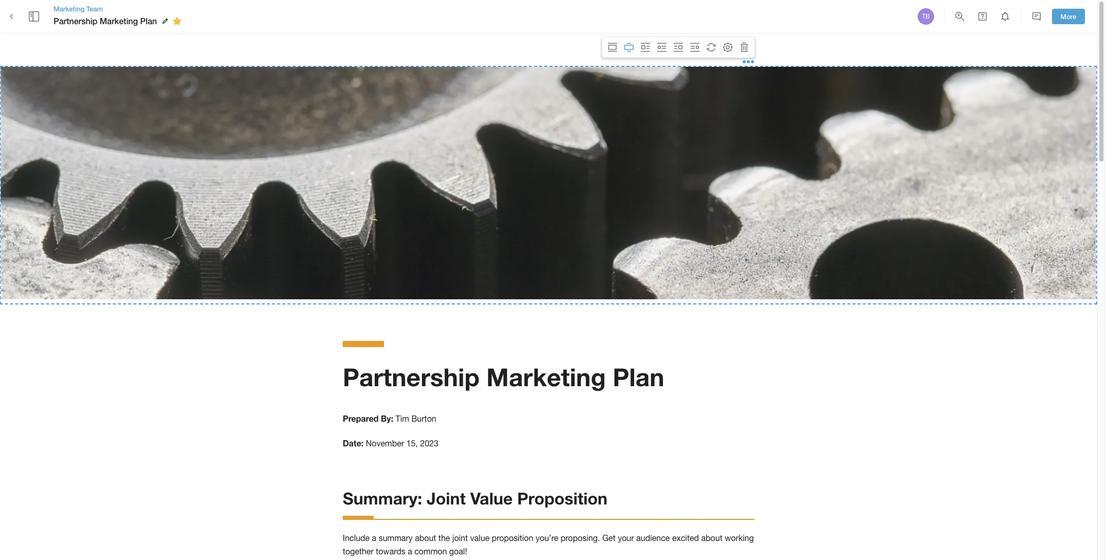 Task type: describe. For each thing, give the bounding box(es) containing it.
2 about from the left
[[701, 534, 723, 543]]

joint
[[427, 489, 466, 509]]

tb button
[[916, 7, 936, 26]]

include
[[343, 534, 370, 543]]

tim
[[396, 414, 409, 423]]

value
[[470, 534, 490, 543]]

include a summary about the joint value proposition you're proposing. get your audience excited about working together towards a common goal!
[[343, 534, 756, 557]]

value
[[470, 489, 513, 509]]

goal!
[[449, 547, 467, 557]]

0 horizontal spatial plan
[[140, 16, 157, 26]]

by:
[[381, 414, 393, 423]]

get
[[602, 534, 616, 543]]

excited
[[672, 534, 699, 543]]

0 vertical spatial partnership marketing plan
[[54, 16, 157, 26]]

1 vertical spatial plan
[[613, 362, 664, 392]]

your
[[618, 534, 634, 543]]

november
[[366, 439, 404, 449]]

1 horizontal spatial partnership marketing plan
[[343, 362, 664, 392]]

1 about from the left
[[415, 534, 436, 543]]

team
[[86, 5, 103, 13]]

summary
[[379, 534, 413, 543]]

marketing team link
[[54, 4, 185, 13]]

more
[[1061, 12, 1077, 20]]

burton
[[411, 414, 436, 423]]

together
[[343, 547, 374, 557]]

prepared by: tim burton
[[343, 414, 436, 423]]

tb
[[922, 13, 930, 20]]



Task type: locate. For each thing, give the bounding box(es) containing it.
proposition
[[492, 534, 533, 543]]

remove favorite image
[[171, 15, 183, 27]]

proposing.
[[561, 534, 600, 543]]

marketing
[[54, 5, 85, 13], [100, 16, 138, 26], [487, 362, 606, 392]]

partnership
[[54, 16, 97, 26], [343, 362, 480, 392]]

0 horizontal spatial marketing
[[54, 5, 85, 13]]

1 vertical spatial a
[[408, 547, 412, 557]]

1 vertical spatial marketing
[[100, 16, 138, 26]]

audience
[[636, 534, 670, 543]]

0 vertical spatial plan
[[140, 16, 157, 26]]

a right towards
[[408, 547, 412, 557]]

1 horizontal spatial partnership
[[343, 362, 480, 392]]

0 horizontal spatial partnership marketing plan
[[54, 16, 157, 26]]

1 horizontal spatial about
[[701, 534, 723, 543]]

1 vertical spatial partnership marketing plan
[[343, 362, 664, 392]]

towards
[[376, 547, 406, 557]]

0 horizontal spatial partnership
[[54, 16, 97, 26]]

more button
[[1052, 9, 1085, 24]]

marketing team
[[54, 5, 103, 13]]

2023
[[420, 439, 439, 449]]

0 vertical spatial partnership
[[54, 16, 97, 26]]

the
[[439, 534, 450, 543]]

summary:
[[343, 489, 422, 509]]

0 vertical spatial a
[[372, 534, 376, 543]]

summary: joint value proposition
[[343, 489, 608, 509]]

1 horizontal spatial a
[[408, 547, 412, 557]]

date: november 15, 2023
[[343, 439, 439, 449]]

2 horizontal spatial marketing
[[487, 362, 606, 392]]

plan
[[140, 16, 157, 26], [613, 362, 664, 392]]

about right excited
[[701, 534, 723, 543]]

joint
[[452, 534, 468, 543]]

a right include
[[372, 534, 376, 543]]

0 horizontal spatial about
[[415, 534, 436, 543]]

partnership up tim
[[343, 362, 480, 392]]

about up common
[[415, 534, 436, 543]]

1 horizontal spatial marketing
[[100, 16, 138, 26]]

2 vertical spatial marketing
[[487, 362, 606, 392]]

about
[[415, 534, 436, 543], [701, 534, 723, 543]]

prepared
[[343, 414, 379, 423]]

proposition
[[517, 489, 608, 509]]

1 horizontal spatial plan
[[613, 362, 664, 392]]

partnership marketing plan
[[54, 16, 157, 26], [343, 362, 664, 392]]

0 vertical spatial marketing
[[54, 5, 85, 13]]

0 horizontal spatial a
[[372, 534, 376, 543]]

working
[[725, 534, 754, 543]]

partnership down marketing team
[[54, 16, 97, 26]]

a
[[372, 534, 376, 543], [408, 547, 412, 557]]

date:
[[343, 439, 364, 449]]

you're
[[536, 534, 558, 543]]

15,
[[406, 439, 418, 449]]

common
[[415, 547, 447, 557]]

1 vertical spatial partnership
[[343, 362, 480, 392]]



Task type: vqa. For each thing, say whether or not it's contained in the screenshot.
'Plan' to the top
yes



